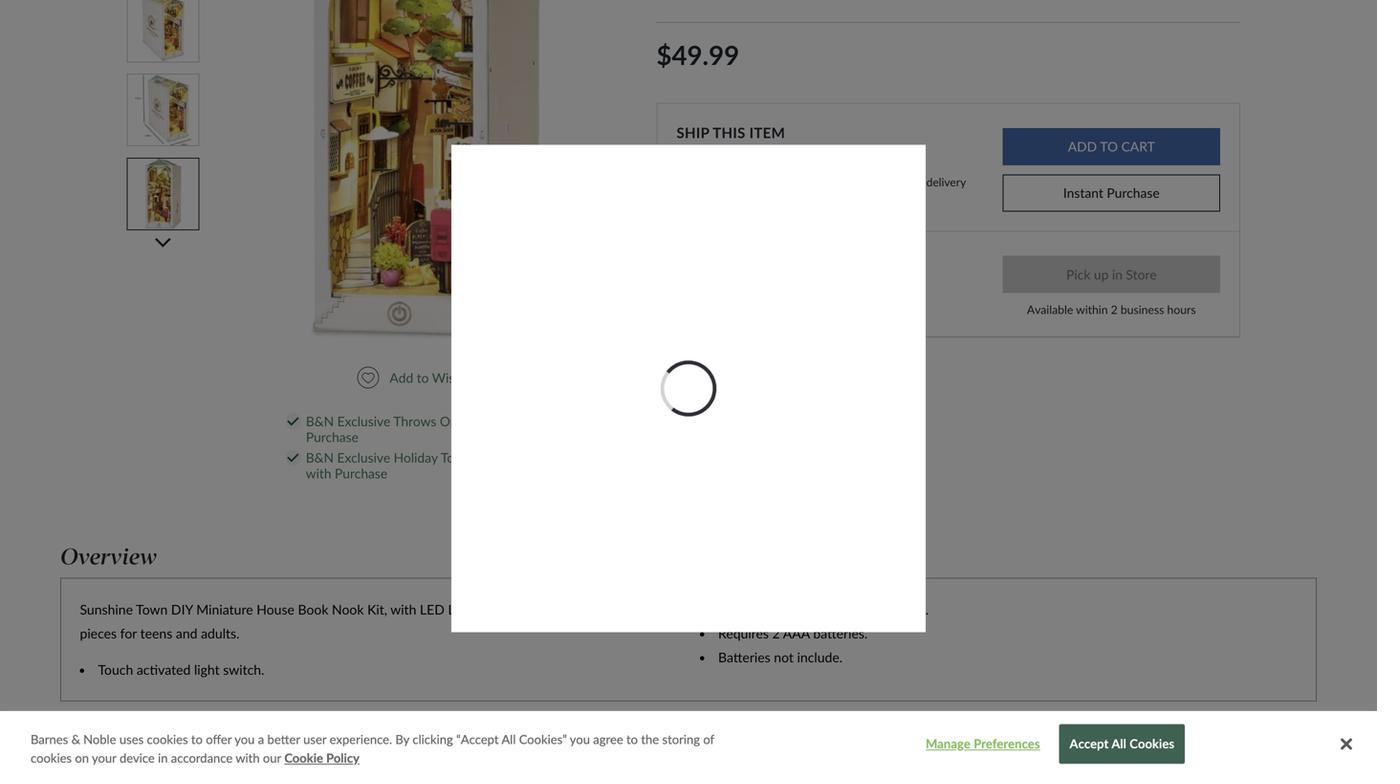Task type: locate. For each thing, give the bounding box(es) containing it.
0 horizontal spatial only
[[440, 414, 467, 430]]

manage preferences
[[926, 737, 1040, 752]]

cookie
[[284, 751, 323, 766]]

1 vertical spatial for
[[120, 626, 137, 642]]

0 vertical spatial purchase
[[1107, 185, 1160, 201]]

cookies down barnes
[[31, 751, 72, 766]]

teens
[[140, 626, 172, 642]]

b&n inside b&n exclusive throws only $29.99 with purchase
[[306, 414, 334, 430]]

activated
[[137, 662, 191, 678]]

1 exclusive from the top
[[337, 414, 391, 430]]

manage preferences button
[[923, 726, 1043, 764]]

accordance
[[171, 751, 233, 766]]

you left agree
[[570, 732, 590, 748]]

sunshine
[[80, 602, 133, 618]]

b&n exclusive throws only $29.99 with purchase
[[306, 414, 541, 445]]

purchase inside b&n exclusive throws only $29.99 with purchase
[[306, 430, 359, 445]]

$29.99
[[471, 414, 512, 430]]

light
[[194, 662, 220, 678]]

check image
[[287, 454, 299, 463]]

for inside sunshine town diy miniature house book nook kit, with led lights and laser pre-cut precision pieces for teens and adults.
[[120, 626, 137, 642]]

0 horizontal spatial for
[[120, 626, 137, 642]]

also
[[689, 745, 735, 773]]

to right add
[[417, 370, 429, 386]]

exclusive
[[337, 414, 391, 430], [337, 450, 390, 466]]

assembled size: 4.5 x 7.5 x 8.6 inch. requires 2 aaa batteries. batteries not include.
[[718, 602, 929, 666]]

2 horizontal spatial to
[[627, 732, 638, 748]]

$18.99
[[506, 450, 547, 466]]

kit,
[[367, 602, 387, 618]]

0 horizontal spatial 2
[[772, 626, 780, 642]]

exclusive inside b&n exclusive holiday totes only $18.99 with purchase
[[337, 450, 390, 466]]

0 vertical spatial cookies
[[147, 732, 188, 748]]

to up accordance
[[191, 732, 203, 748]]

1 horizontal spatial for
[[909, 175, 924, 189]]

choose
[[706, 175, 745, 189]]

2 left aaa
[[772, 626, 780, 642]]

the
[[641, 732, 659, 748]]

all right accept
[[1112, 737, 1127, 752]]

2 x from the left
[[869, 602, 876, 618]]

with inside b&n exclusive throws only $29.99 with purchase
[[515, 414, 541, 430]]

to left the
[[627, 732, 638, 748]]

2 right the within
[[1111, 303, 1118, 317]]

by
[[706, 191, 718, 204]]

choose expedited shipping at checkout for delivery by
[[706, 175, 966, 204]]

better
[[267, 732, 300, 748]]

available within 2 business hours
[[1027, 303, 1196, 317]]

by
[[395, 732, 409, 748]]

loading sign in modal image
[[650, 350, 728, 428]]

clicking
[[413, 732, 453, 748]]

and down diy
[[176, 626, 198, 642]]

3 option from the top
[[126, 157, 201, 231]]

1 vertical spatial only
[[475, 450, 503, 466]]

to
[[417, 370, 429, 386], [191, 732, 203, 748], [627, 732, 638, 748]]

b&n
[[306, 414, 334, 430], [306, 450, 334, 466]]

only up totes
[[440, 414, 467, 430]]

batteries
[[718, 650, 771, 666]]

miniature
[[196, 602, 253, 618]]

b&n inside b&n exclusive holiday totes only $18.99 with purchase
[[306, 450, 334, 466]]

b&n exclusive throws only $29.99 with purchase link
[[306, 414, 559, 446]]

purchase inside button
[[1107, 185, 1160, 201]]

b&n exclusive holiday totes only $18.99 with purchase
[[306, 450, 547, 482]]

b&n right check image at the bottom left
[[306, 450, 334, 466]]

1 vertical spatial cookies
[[31, 751, 72, 766]]

2 b&n from the top
[[306, 450, 334, 466]]

not
[[774, 650, 794, 666]]

for
[[909, 175, 924, 189], [120, 626, 137, 642]]

accept all cookies
[[1070, 737, 1175, 752]]

all inside barnes & noble uses cookies to offer you a better user experience. by clicking "accept all cookies" you agree to the storing of cookies on your device in accordance with our
[[502, 732, 516, 748]]

0 vertical spatial exclusive
[[337, 414, 391, 430]]

1 horizontal spatial all
[[1112, 737, 1127, 752]]

town
[[136, 602, 168, 618]]

pre-
[[542, 602, 567, 618]]

exclusive left holiday
[[337, 450, 390, 466]]

cookies
[[1130, 737, 1175, 752]]

exclusive inside b&n exclusive throws only $29.99 with purchase
[[337, 414, 391, 430]]

exclusive left throws
[[337, 414, 391, 430]]

uses
[[119, 732, 144, 748]]

instant purchase button
[[1003, 175, 1221, 212]]

1 horizontal spatial you
[[570, 732, 590, 748]]

0 vertical spatial only
[[440, 414, 467, 430]]

for left teens
[[120, 626, 137, 642]]

a
[[258, 732, 264, 748]]

x left 7.5
[[837, 602, 843, 618]]

ship
[[677, 124, 710, 141]]

overview
[[60, 543, 157, 571]]

b&n right check icon
[[306, 414, 334, 430]]

and left laser
[[487, 602, 508, 618]]

preferences
[[974, 737, 1040, 752]]

cookies
[[147, 732, 188, 748], [31, 751, 72, 766]]

b&n for with
[[306, 450, 334, 466]]

b&n for purchase
[[306, 414, 334, 430]]

option
[[126, 0, 201, 64], [126, 73, 201, 147], [126, 157, 201, 231], [126, 241, 201, 315]]

0 horizontal spatial x
[[837, 602, 843, 618]]

1 horizontal spatial x
[[869, 602, 876, 618]]

0 vertical spatial b&n
[[306, 414, 334, 430]]

2 you from the left
[[570, 732, 590, 748]]

1 vertical spatial purchase
[[306, 430, 359, 445]]

like
[[740, 745, 783, 773]]

all right "accept
[[502, 732, 516, 748]]

1 vertical spatial and
[[176, 626, 198, 642]]

at
[[848, 175, 857, 189]]

of
[[703, 732, 714, 748]]

1 b&n from the top
[[306, 414, 334, 430]]

you
[[235, 732, 255, 748], [570, 732, 590, 748]]

0 vertical spatial for
[[909, 175, 924, 189]]

for left delivery
[[909, 175, 924, 189]]

you left a at the bottom left of the page
[[235, 732, 255, 748]]

1 horizontal spatial and
[[487, 602, 508, 618]]

cookie policy link
[[284, 749, 360, 768]]

privacy alert dialog
[[0, 712, 1377, 778]]

purchase
[[1107, 185, 1160, 201], [306, 430, 359, 445], [335, 466, 388, 482]]

noble
[[83, 732, 116, 748]]

x
[[837, 602, 843, 618], [869, 602, 876, 618]]

0 horizontal spatial to
[[191, 732, 203, 748]]

2 exclusive from the top
[[337, 450, 390, 466]]

all
[[502, 732, 516, 748], [1112, 737, 1127, 752]]

1 vertical spatial 2
[[772, 626, 780, 642]]

exclusive for with
[[337, 450, 390, 466]]

only
[[440, 414, 467, 430], [475, 450, 503, 466]]

with
[[515, 414, 541, 430], [306, 466, 331, 482], [390, 602, 416, 618], [236, 751, 260, 766]]

diy
[[171, 602, 193, 618]]

for inside choose expedited shipping at checkout for delivery by
[[909, 175, 924, 189]]

2 vertical spatial purchase
[[335, 466, 388, 482]]

x right 7.5
[[869, 602, 876, 618]]

house
[[257, 602, 295, 618]]

sunshine town diy miniature house book nook kit, with led lights and laser pre-cut precision pieces for teens and adults.
[[80, 602, 641, 642]]

0 horizontal spatial all
[[502, 732, 516, 748]]

None submit
[[1003, 128, 1221, 165], [1003, 256, 1221, 293], [1003, 128, 1221, 165], [1003, 256, 1221, 293]]

manage
[[926, 737, 971, 752]]

1 vertical spatial b&n
[[306, 450, 334, 466]]

1 horizontal spatial 2
[[1111, 303, 1118, 317]]

only right totes
[[475, 450, 503, 466]]

cookies up in
[[147, 732, 188, 748]]

0 vertical spatial and
[[487, 602, 508, 618]]

instant
[[1064, 185, 1104, 201]]

item
[[750, 124, 785, 141]]

0 horizontal spatial you
[[235, 732, 255, 748]]

with inside b&n exclusive holiday totes only $18.99 with purchase
[[306, 466, 331, 482]]

batteries.
[[813, 626, 868, 642]]

1 vertical spatial exclusive
[[337, 450, 390, 466]]

on
[[75, 751, 89, 766]]

1 horizontal spatial only
[[475, 450, 503, 466]]

this
[[713, 124, 746, 141]]

book
[[298, 602, 329, 618]]



Task type: vqa. For each thing, say whether or not it's contained in the screenshot.
$18.99
yes



Task type: describe. For each thing, give the bounding box(es) containing it.
ship this item
[[677, 124, 785, 141]]

8.6
[[879, 602, 898, 618]]

"accept
[[456, 732, 499, 748]]

1 you from the left
[[235, 732, 255, 748]]

0 vertical spatial 2
[[1111, 303, 1118, 317]]

checkout
[[860, 175, 906, 189]]

wishlist
[[432, 370, 479, 386]]

holiday
[[394, 450, 438, 466]]

your
[[92, 751, 116, 766]]

check image
[[287, 418, 299, 426]]

cookies"
[[519, 732, 567, 748]]

add to wishlist link
[[357, 367, 487, 389]]

0 horizontal spatial and
[[176, 626, 198, 642]]

instant purchase
[[1064, 185, 1160, 201]]

throws
[[394, 414, 437, 430]]

policy
[[326, 751, 360, 766]]

our
[[263, 751, 281, 766]]

switch.
[[223, 662, 264, 678]]

nook
[[332, 602, 364, 618]]

may
[[639, 745, 683, 773]]

barnes & noble uses cookies to offer you a better user experience. by clicking "accept all cookies" you agree to the storing of cookies on your device in accordance with our
[[31, 732, 714, 766]]

1 option from the top
[[126, 0, 201, 64]]

accept all cookies button
[[1059, 725, 1185, 765]]

touch
[[98, 662, 133, 678]]

business hours
[[1121, 303, 1196, 317]]

device
[[120, 751, 155, 766]]

exclusive for purchase
[[337, 414, 391, 430]]

you may also like
[[594, 745, 783, 773]]

touch activated light switch.
[[98, 662, 264, 678]]

2 inside assembled size: 4.5 x 7.5 x 8.6 inch. requires 2 aaa batteries. batteries not include.
[[772, 626, 780, 642]]

totes
[[441, 450, 472, 466]]

diy miniature bookend: sunshine town image
[[308, 0, 542, 341]]

within
[[1076, 303, 1108, 317]]

purchase inside b&n exclusive holiday totes only $18.99 with purchase
[[335, 466, 388, 482]]

delivery
[[927, 175, 966, 189]]

you
[[594, 745, 633, 773]]

only inside b&n exclusive holiday totes only $18.99 with purchase
[[475, 450, 503, 466]]

storing
[[662, 732, 700, 748]]

led
[[420, 602, 445, 618]]

expedited
[[748, 175, 798, 189]]

available
[[1027, 303, 1074, 317]]

shipping
[[801, 175, 845, 189]]

agree
[[593, 732, 623, 748]]

4.5
[[815, 602, 833, 618]]

adults.
[[201, 626, 240, 642]]

cut
[[566, 602, 585, 618]]

1 x from the left
[[837, 602, 843, 618]]

inch.
[[901, 602, 929, 618]]

user
[[303, 732, 327, 748]]

size:
[[786, 602, 811, 618]]

1 horizontal spatial to
[[417, 370, 429, 386]]

$49.99
[[657, 39, 746, 71]]

requires
[[718, 626, 769, 642]]

in
[[158, 751, 168, 766]]

include.
[[797, 650, 843, 666]]

with inside barnes & noble uses cookies to offer you a better user experience. by clicking "accept all cookies" you agree to the storing of cookies on your device in accordance with our
[[236, 751, 260, 766]]

add
[[390, 370, 413, 386]]

all inside button
[[1112, 737, 1127, 752]]

you may also like section
[[51, 739, 1327, 773]]

with inside sunshine town diy miniature house book nook kit, with led lights and laser pre-cut precision pieces for teens and adults.
[[390, 602, 416, 618]]

0 horizontal spatial cookies
[[31, 751, 72, 766]]

experience.
[[330, 732, 392, 748]]

pieces
[[80, 626, 117, 642]]

b&n exclusive holiday totes only $18.99 with purchase link
[[306, 450, 559, 482]]

1 horizontal spatial cookies
[[147, 732, 188, 748]]

lights
[[448, 602, 483, 618]]

aaa
[[783, 626, 810, 642]]

offer
[[206, 732, 232, 748]]

&
[[71, 732, 80, 748]]

only inside b&n exclusive throws only $29.99 with purchase
[[440, 414, 467, 430]]

barnes
[[31, 732, 68, 748]]

add to wishlist
[[390, 370, 479, 386]]

accept
[[1070, 737, 1109, 752]]

2 option from the top
[[126, 73, 201, 147]]

4 option from the top
[[126, 241, 201, 315]]

7.5
[[847, 602, 865, 618]]

assembled
[[718, 602, 782, 618]]

laser
[[512, 602, 539, 618]]

precision
[[589, 602, 641, 618]]

cookie policy
[[284, 751, 360, 766]]



